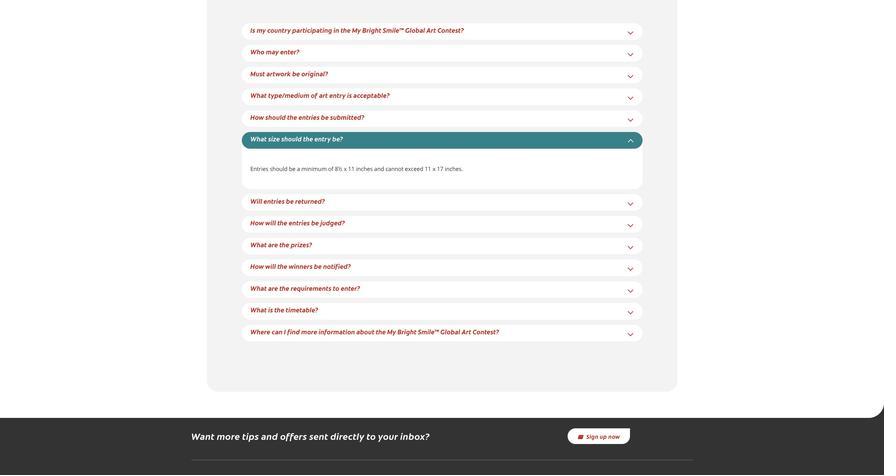 Task type: vqa. For each thing, say whether or not it's contained in the screenshot.
Oral Health 'popup button'
no



Task type: locate. For each thing, give the bounding box(es) containing it.
the left "prizes?"
[[279, 240, 289, 249]]

1 vertical spatial entry
[[315, 135, 331, 143]]

smile™
[[383, 26, 404, 34], [418, 327, 439, 336]]

entry right art
[[329, 91, 346, 100]]

the
[[341, 26, 351, 34], [287, 113, 297, 121], [303, 135, 313, 143], [277, 219, 287, 227], [279, 240, 289, 249], [277, 262, 287, 271], [279, 284, 289, 293], [274, 306, 284, 314], [376, 327, 386, 336]]

are up what is the timetable? button
[[268, 284, 278, 293]]

1 vertical spatial is
[[268, 306, 273, 314]]

1 horizontal spatial and
[[374, 165, 384, 173]]

what
[[250, 91, 267, 100], [250, 135, 267, 143], [250, 240, 267, 249], [250, 284, 267, 293], [250, 306, 267, 314]]

entry left be?
[[315, 135, 331, 143]]

exceed
[[405, 165, 423, 173]]

is up submitted?
[[347, 91, 352, 100]]

0 horizontal spatial enter?
[[280, 47, 300, 56]]

contest?
[[438, 26, 464, 34], [473, 327, 499, 336]]

size
[[268, 135, 280, 143]]

entries
[[299, 113, 320, 121], [264, 197, 285, 205], [289, 219, 310, 227]]

1 vertical spatial to
[[367, 430, 376, 443]]

will entries be returned? button
[[250, 197, 325, 205]]

x
[[344, 165, 347, 173], [433, 165, 436, 173]]

the up what is the timetable?
[[279, 284, 289, 293]]

my
[[257, 26, 266, 34]]

1 horizontal spatial of
[[328, 165, 333, 173]]

1 vertical spatial smile™
[[418, 327, 439, 336]]

should for be
[[270, 165, 288, 173]]

entries down the what type/medium of art entry is acceptable? 'button'
[[299, 113, 320, 121]]

1 vertical spatial bright
[[398, 327, 417, 336]]

2 vertical spatial entries
[[289, 219, 310, 227]]

1 vertical spatial enter?
[[341, 284, 360, 293]]

should right size
[[281, 135, 302, 143]]

more left tips
[[217, 430, 240, 443]]

0 horizontal spatial contest?
[[438, 26, 464, 34]]

what type/medium of art entry is acceptable?
[[250, 91, 390, 100]]

my right the in
[[352, 26, 361, 34]]

0 horizontal spatial to
[[333, 284, 339, 293]]

0 horizontal spatial of
[[311, 91, 318, 100]]

0 horizontal spatial smile™
[[383, 26, 404, 34]]

how will the winners be notified?
[[250, 262, 351, 271]]

entry
[[329, 91, 346, 100], [315, 135, 331, 143]]

0 horizontal spatial and
[[261, 430, 278, 443]]

more
[[301, 327, 317, 336], [217, 430, 240, 443]]

1 horizontal spatial global
[[440, 327, 460, 336]]

sent
[[309, 430, 328, 443]]

x right 8½
[[344, 165, 347, 173]]

3 what from the top
[[250, 240, 267, 249]]

1 what from the top
[[250, 91, 267, 100]]

2 vertical spatial how
[[250, 262, 264, 271]]

1 vertical spatial more
[[217, 430, 240, 443]]

0 vertical spatial more
[[301, 327, 317, 336]]

of left 8½
[[328, 165, 333, 173]]

should
[[265, 113, 286, 121], [281, 135, 302, 143], [270, 165, 288, 173]]

0 horizontal spatial bright
[[362, 26, 381, 34]]

1 11 from the left
[[348, 165, 355, 173]]

original?
[[301, 69, 328, 78]]

to down notified?
[[333, 284, 339, 293]]

art
[[427, 26, 436, 34], [462, 327, 471, 336]]

how for how will the entries be judged?
[[250, 219, 264, 227]]

2 are from the top
[[268, 284, 278, 293]]

timetable?
[[286, 306, 318, 314]]

is
[[347, 91, 352, 100], [268, 306, 273, 314]]

how will the winners be notified? button
[[250, 262, 351, 271]]

to
[[333, 284, 339, 293], [367, 430, 376, 443]]

2 what from the top
[[250, 135, 267, 143]]

who
[[250, 47, 265, 56]]

participating
[[292, 26, 332, 34]]

0 vertical spatial are
[[268, 240, 278, 249]]

1 vertical spatial global
[[440, 327, 460, 336]]

what for what are the requirements to enter?
[[250, 284, 267, 293]]

0 vertical spatial global
[[405, 26, 425, 34]]

0 vertical spatial should
[[265, 113, 286, 121]]

should right entries
[[270, 165, 288, 173]]

directly
[[330, 430, 364, 443]]

1 horizontal spatial smile™
[[418, 327, 439, 336]]

entries right will on the top left of page
[[264, 197, 285, 205]]

what are the prizes?
[[250, 240, 312, 249]]

0 horizontal spatial global
[[405, 26, 425, 34]]

1 vertical spatial and
[[261, 430, 278, 443]]

3 how from the top
[[250, 262, 264, 271]]

2 vertical spatial should
[[270, 165, 288, 173]]

who may enter? button
[[250, 47, 300, 56]]

0 vertical spatial to
[[333, 284, 339, 293]]

submitted?
[[330, 113, 364, 121]]

your
[[378, 430, 398, 443]]

2 how from the top
[[250, 219, 264, 227]]

1 vertical spatial how
[[250, 219, 264, 227]]

0 vertical spatial entry
[[329, 91, 346, 100]]

1 how from the top
[[250, 113, 264, 121]]

be down art
[[321, 113, 329, 121]]

0 vertical spatial will
[[265, 219, 276, 227]]

the down type/medium
[[287, 113, 297, 121]]

1 will from the top
[[265, 219, 276, 227]]

the left winners
[[277, 262, 287, 271]]

bright
[[362, 26, 381, 34], [398, 327, 417, 336]]

my
[[352, 26, 361, 34], [387, 327, 396, 336]]

11 left 17
[[425, 165, 431, 173]]

of left art
[[311, 91, 318, 100]]

1 vertical spatial my
[[387, 327, 396, 336]]

the up the "what are the prizes?" button
[[277, 219, 287, 227]]

1 horizontal spatial is
[[347, 91, 352, 100]]

1 vertical spatial entries
[[264, 197, 285, 205]]

will entries be returned?
[[250, 197, 325, 205]]

how will the entries be judged? button
[[250, 219, 345, 227]]

1 horizontal spatial 11
[[425, 165, 431, 173]]

will for winners
[[265, 262, 276, 271]]

to left your
[[367, 430, 376, 443]]

should up size
[[265, 113, 286, 121]]

11
[[348, 165, 355, 173], [425, 165, 431, 173]]

enter? right may
[[280, 47, 300, 56]]

my right about on the bottom
[[387, 327, 396, 336]]

entries for will
[[289, 219, 310, 227]]

cannot
[[386, 165, 404, 173]]

0 vertical spatial entries
[[299, 113, 320, 121]]

the up can
[[274, 306, 284, 314]]

1 are from the top
[[268, 240, 278, 249]]

0 horizontal spatial is
[[268, 306, 273, 314]]

requirements
[[291, 284, 332, 293]]

minimum
[[302, 165, 327, 173]]

0 vertical spatial how
[[250, 113, 264, 121]]

11 right 8½
[[348, 165, 355, 173]]

enter? down notified?
[[341, 284, 360, 293]]

entry for be?
[[315, 135, 331, 143]]

x left 17
[[433, 165, 436, 173]]

the for how should the entries be submitted?
[[287, 113, 297, 121]]

are left "prizes?"
[[268, 240, 278, 249]]

1 horizontal spatial art
[[462, 327, 471, 336]]

entries up "prizes?"
[[289, 219, 310, 227]]

will up the "what are the prizes?" button
[[265, 219, 276, 227]]

now
[[608, 433, 620, 440]]

more right find
[[301, 327, 317, 336]]

0 horizontal spatial my
[[352, 26, 361, 34]]

2 will from the top
[[265, 262, 276, 271]]

1 horizontal spatial bright
[[398, 327, 417, 336]]

notified?
[[323, 262, 351, 271]]

1 horizontal spatial my
[[387, 327, 396, 336]]

are for prizes?
[[268, 240, 278, 249]]

1 horizontal spatial more
[[301, 327, 317, 336]]

and
[[374, 165, 384, 173], [261, 430, 278, 443]]

judged?
[[320, 219, 345, 227]]

how
[[250, 113, 264, 121], [250, 219, 264, 227], [250, 262, 264, 271]]

the down how should the entries be submitted?
[[303, 135, 313, 143]]

will down what are the prizes? at the left bottom of page
[[265, 262, 276, 271]]

1 vertical spatial art
[[462, 327, 471, 336]]

of
[[311, 91, 318, 100], [328, 165, 333, 173]]

1 vertical spatial are
[[268, 284, 278, 293]]

enter?
[[280, 47, 300, 56], [341, 284, 360, 293]]

is up can
[[268, 306, 273, 314]]

0 horizontal spatial x
[[344, 165, 347, 173]]

5 what from the top
[[250, 306, 267, 314]]

entries
[[250, 165, 268, 173]]

1 vertical spatial will
[[265, 262, 276, 271]]

and right tips
[[261, 430, 278, 443]]

what size should the entry be?
[[250, 135, 343, 143]]

1 horizontal spatial x
[[433, 165, 436, 173]]

is my country participating in the my bright smile™ global art contest? button
[[250, 26, 464, 34]]

what is the timetable? button
[[250, 306, 318, 314]]

1 horizontal spatial contest?
[[473, 327, 499, 336]]

will for entries
[[265, 219, 276, 227]]

how should the entries be submitted? button
[[250, 113, 364, 121]]

country
[[267, 26, 291, 34]]

be left judged?
[[311, 219, 319, 227]]

4 what from the top
[[250, 284, 267, 293]]

winners
[[289, 262, 313, 271]]

will
[[265, 219, 276, 227], [265, 262, 276, 271]]

be
[[292, 69, 300, 78], [321, 113, 329, 121], [289, 165, 296, 173], [286, 197, 294, 205], [311, 219, 319, 227], [314, 262, 322, 271]]

2 x from the left
[[433, 165, 436, 173]]

the for how will the entries be judged?
[[277, 219, 287, 227]]

what type/medium of art entry is acceptable? button
[[250, 91, 390, 100]]

0 vertical spatial smile™
[[383, 26, 404, 34]]

what for what size should the entry be?
[[250, 135, 267, 143]]

are
[[268, 240, 278, 249], [268, 284, 278, 293]]

0 horizontal spatial art
[[427, 26, 436, 34]]

0 vertical spatial and
[[374, 165, 384, 173]]

and right inches
[[374, 165, 384, 173]]

global
[[405, 26, 425, 34], [440, 327, 460, 336]]

1 horizontal spatial enter?
[[341, 284, 360, 293]]

0 horizontal spatial 11
[[348, 165, 355, 173]]



Task type: describe. For each thing, give the bounding box(es) containing it.
art
[[319, 91, 328, 100]]

in
[[334, 26, 339, 34]]

0 horizontal spatial more
[[217, 430, 240, 443]]

will
[[250, 197, 262, 205]]

1 horizontal spatial to
[[367, 430, 376, 443]]

must artwork be original? button
[[250, 69, 328, 78]]

what is the timetable?
[[250, 306, 318, 314]]

is
[[250, 26, 255, 34]]

the for what are the prizes?
[[279, 240, 289, 249]]

how for how will the winners be notified?
[[250, 262, 264, 271]]

are for requirements
[[268, 284, 278, 293]]

entry for is
[[329, 91, 346, 100]]

2 11 from the left
[[425, 165, 431, 173]]

0 vertical spatial art
[[427, 26, 436, 34]]

the for how will the winners be notified?
[[277, 262, 287, 271]]

inbox?
[[400, 430, 430, 443]]

sign up now
[[586, 433, 620, 440]]

what are the requirements to enter? button
[[250, 284, 360, 293]]

who may enter?
[[250, 47, 300, 56]]

1 x from the left
[[344, 165, 347, 173]]

0 vertical spatial my
[[352, 26, 361, 34]]

how for how should the entries be submitted?
[[250, 113, 264, 121]]

what are the prizes? button
[[250, 240, 312, 249]]

is my country participating in the my bright smile™ global art contest?
[[250, 26, 464, 34]]

where can i find more information about the my bright smile™ global art contest?
[[250, 327, 499, 336]]

about
[[357, 327, 374, 336]]

1 vertical spatial should
[[281, 135, 302, 143]]

1 vertical spatial of
[[328, 165, 333, 173]]

offers
[[280, 430, 307, 443]]

information
[[319, 327, 355, 336]]

find
[[287, 327, 300, 336]]

sign
[[586, 433, 598, 440]]

where
[[250, 327, 270, 336]]

entries for should
[[299, 113, 320, 121]]

i
[[284, 327, 286, 336]]

the right about on the bottom
[[376, 327, 386, 336]]

the right the in
[[341, 26, 351, 34]]

what are the requirements to enter?
[[250, 284, 360, 293]]

prizes?
[[291, 240, 312, 249]]

sign up now link
[[568, 429, 630, 444]]

rounded corner image
[[869, 403, 884, 418]]

what for what type/medium of art entry is acceptable?
[[250, 91, 267, 100]]

a
[[297, 165, 300, 173]]

be?
[[332, 135, 343, 143]]

should for the
[[265, 113, 286, 121]]

want
[[191, 430, 215, 443]]

inches
[[356, 165, 373, 173]]

be right artwork at left
[[292, 69, 300, 78]]

must artwork be original?
[[250, 69, 328, 78]]

0 vertical spatial of
[[311, 91, 318, 100]]

what for what is the timetable?
[[250, 306, 267, 314]]

what for what are the prizes?
[[250, 240, 267, 249]]

where can i find more information about the my bright smile™ global art contest? button
[[250, 327, 499, 336]]

want more tips and offers sent directly to your inbox?
[[191, 430, 430, 443]]

be right winners
[[314, 262, 322, 271]]

how should the entries be submitted?
[[250, 113, 364, 121]]

may
[[266, 47, 279, 56]]

17
[[437, 165, 443, 173]]

be left a
[[289, 165, 296, 173]]

be left returned?
[[286, 197, 294, 205]]

type/medium
[[268, 91, 310, 100]]

entries should be a minimum of 8½ x 11 inches and cannot exceed 11 x 17 inches.
[[250, 165, 463, 173]]

1 vertical spatial contest?
[[473, 327, 499, 336]]

artwork
[[267, 69, 291, 78]]

inches.
[[445, 165, 463, 173]]

the for what is the timetable?
[[274, 306, 284, 314]]

how will the entries be judged?
[[250, 219, 345, 227]]

8½
[[335, 165, 342, 173]]

returned?
[[295, 197, 325, 205]]

tips
[[242, 430, 259, 443]]

0 vertical spatial contest?
[[438, 26, 464, 34]]

up
[[600, 433, 607, 440]]

0 vertical spatial enter?
[[280, 47, 300, 56]]

can
[[272, 327, 283, 336]]

the for what are the requirements to enter?
[[279, 284, 289, 293]]

0 vertical spatial bright
[[362, 26, 381, 34]]

acceptable?
[[353, 91, 390, 100]]

what size should the entry be? button
[[250, 135, 343, 143]]

must
[[250, 69, 265, 78]]

0 vertical spatial is
[[347, 91, 352, 100]]



